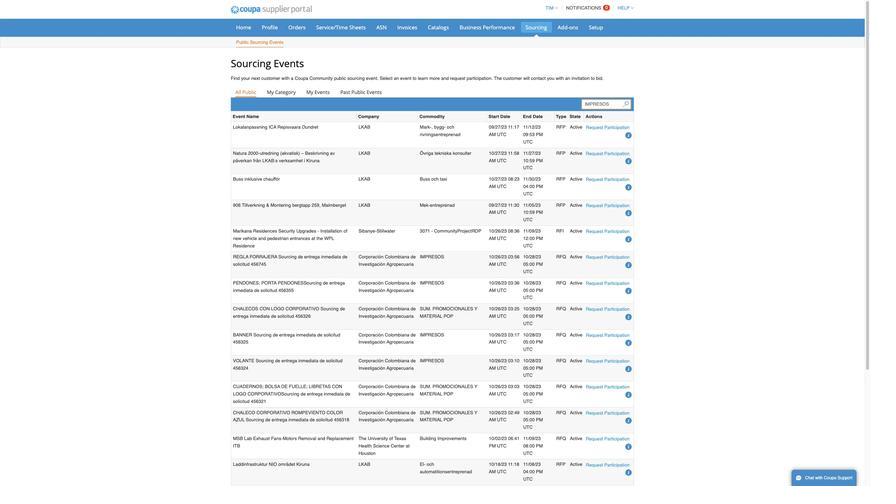 Task type: vqa. For each thing, say whether or not it's contained in the screenshot.


Task type: locate. For each thing, give the bounding box(es) containing it.
10/26/23 03:25 am utc
[[489, 307, 520, 319]]

10/26/23 inside "10/26/23 03:17 am utc"
[[489, 333, 507, 338]]

am for 09/27/23 11:17 am utc
[[489, 132, 496, 137]]

past public events
[[341, 89, 382, 96]]

kiruna inside natura 2000-utredning (akvatisk) – beskrivning av påverkan från lkab:s verksamhet i kiruna
[[307, 158, 320, 163]]

utc inside 10/26/23 03:36 am utc
[[498, 288, 507, 293]]

14 request from the top
[[587, 463, 604, 468]]

10/26/23 for 10/26/23 03:36 am utc
[[489, 281, 507, 286]]

av
[[330, 151, 335, 156]]

request participation for 06:41
[[587, 437, 630, 442]]

10/26/23 inside 10/26/23 03:25 am utc
[[489, 307, 507, 312]]

an left the invitation
[[566, 76, 571, 81]]

11 request from the top
[[587, 385, 604, 390]]

corporativo up 456326
[[286, 307, 320, 312]]

1 agropecuaria from the top
[[387, 262, 414, 267]]

10/26/23 left 03:36
[[489, 281, 507, 286]]

10/26/23 left 02:49
[[489, 410, 507, 416]]

1 vertical spatial 10/27/23
[[489, 177, 507, 182]]

with left a
[[282, 76, 290, 81]]

0 horizontal spatial coupa
[[295, 76, 309, 81]]

10/26/23 left 03:25
[[489, 307, 507, 312]]

1 vertical spatial pop
[[444, 392, 454, 397]]

8 active from the top
[[570, 307, 583, 312]]

02:49
[[509, 410, 520, 416]]

y left "10/26/23 03:03 am utc"
[[475, 384, 478, 390]]

03:10
[[509, 358, 520, 364]]

3 pop from the top
[[444, 418, 454, 423]]

my events
[[307, 89, 330, 96]]

2 vertical spatial and
[[318, 436, 326, 442]]

date inside button
[[533, 114, 543, 119]]

1 vertical spatial con
[[332, 384, 343, 390]]

am inside 10/27/23 11:58 am utc
[[489, 158, 496, 163]]

10 active from the top
[[570, 358, 583, 364]]

rfp down type button
[[557, 125, 566, 130]]

3 corporación from the top
[[359, 307, 384, 312]]

asn
[[377, 24, 387, 31]]

10/28/23 right 03:03
[[524, 384, 542, 390]]

06:41
[[509, 436, 520, 442]]

participation for 11:18
[[605, 463, 630, 468]]

0 horizontal spatial the
[[359, 436, 367, 442]]

utc inside 10/18/23 11:18 am utc
[[498, 470, 507, 475]]

2 horizontal spatial and
[[442, 76, 449, 81]]

at right center
[[406, 444, 410, 449]]

of left texas
[[390, 436, 393, 442]]

pm for 10/26/23 03:03 am utc
[[537, 392, 543, 397]]

and right removal at the bottom left of the page
[[318, 436, 326, 442]]

am inside "10/26/23 03:03 am utc"
[[489, 392, 496, 397]]

with right chat
[[816, 476, 824, 481]]

10/26/23 left 03:17
[[489, 333, 507, 338]]

1 vertical spatial corporativo
[[257, 410, 290, 416]]

10/26/23 inside "10/26/23 03:03 am utc"
[[489, 384, 507, 390]]

a
[[291, 76, 294, 81]]

active for 10/26/23 03:17 am utc
[[570, 333, 583, 338]]

entrega inside volante sourcing de entrega inmediata de solicitud 456324
[[282, 358, 297, 364]]

date inside "button"
[[501, 114, 511, 119]]

05:00 for 10/26/23 03:56 am utc
[[524, 262, 535, 267]]

0 vertical spatial and
[[442, 76, 449, 81]]

pm inside 11/09/23 12:00 pm utc
[[537, 236, 543, 241]]

request participation button for 03:25
[[587, 306, 630, 313]]

1 vertical spatial 09/27/23
[[489, 203, 507, 208]]

10/27/23 inside 10/27/23 11:58 am utc
[[489, 151, 507, 156]]

customer left the will
[[504, 76, 523, 81]]

6 corporación from the top
[[359, 384, 384, 390]]

12 request participation from the top
[[587, 411, 630, 416]]

automatitionsentreprenad
[[420, 470, 472, 475]]

participation for 03:03
[[605, 385, 630, 390]]

0 horizontal spatial with
[[282, 76, 290, 81]]

11 request participation from the top
[[587, 385, 630, 390]]

1 horizontal spatial with
[[556, 76, 564, 81]]

marikana residences security upgrades - installation of new vehicle and pedestrian entrances at the wpl residence
[[233, 229, 348, 249]]

1 request from the top
[[587, 125, 604, 130]]

11/30/23
[[524, 177, 541, 182]]

houston
[[359, 451, 376, 456]]

6 investigación from the top
[[359, 392, 386, 397]]

10/02/23
[[489, 436, 507, 442]]

request participation button for 08:36
[[587, 228, 630, 235]]

am for 10/26/23 08:36 am utc
[[489, 236, 496, 241]]

1 request participation from the top
[[587, 125, 630, 130]]

am inside 10/26/23 02:49 am utc
[[489, 418, 496, 423]]

and right more
[[442, 76, 449, 81]]

corporación for chaleco corporativo rompeviento color azul sourcing de entrega inmediata de solicitud 456318
[[359, 410, 384, 416]]

0 vertical spatial logo
[[271, 307, 285, 312]]

och left the taxi
[[432, 177, 439, 182]]

2 vertical spatial y
[[475, 410, 478, 416]]

corporación colombiana de investigación agropecuaria for chalecos con logo corporativo sourcing de entrega inmediata de solicitud 456326
[[359, 307, 416, 319]]

1 vertical spatial sum. promocionales y material pop
[[420, 384, 478, 397]]

am inside 10/26/23 03:25 am utc
[[489, 314, 496, 319]]

1 horizontal spatial at
[[406, 444, 410, 449]]

10/27/23 left 08:23
[[489, 177, 507, 182]]

pm for 09/27/23 11:17 am utc
[[537, 132, 543, 137]]

3 participation from the top
[[605, 177, 630, 182]]

utc inside 11/30/23 04:00 pm utc
[[524, 191, 533, 197]]

4 colombiana from the top
[[385, 333, 410, 338]]

04:00
[[524, 184, 535, 189], [524, 470, 535, 475]]

select
[[380, 76, 393, 81]]

invoices
[[398, 24, 418, 31]]

Search text field
[[582, 100, 632, 109]]

y
[[475, 307, 478, 312], [475, 384, 478, 390], [475, 410, 478, 416]]

10/28/23 05:00 pm utc for 10/26/23 03:10 am utc
[[524, 358, 543, 379]]

1 vertical spatial and
[[259, 236, 266, 241]]

request participation for 08:23
[[587, 177, 630, 182]]

an left event
[[394, 76, 399, 81]]

inmediata inside chalecos con logo corporativo sourcing de entrega inmediata de solicitud 456326
[[250, 314, 270, 319]]

1 - from the left
[[318, 229, 319, 234]]

14 active from the top
[[570, 462, 583, 468]]

corporación colombiana de investigación agropecuaria for volante sourcing de entrega inmediata de solicitud 456324
[[359, 358, 416, 371]]

participation for 08:36
[[605, 229, 630, 234]]

at left "the"
[[312, 236, 316, 241]]

am up 10/26/23 03:25 am utc
[[489, 288, 496, 293]]

5 agropecuaria from the top
[[387, 366, 414, 371]]

5 corporación colombiana de investigación agropecuaria from the top
[[359, 358, 416, 371]]

0 vertical spatial corporativo
[[286, 307, 320, 312]]

5 participation from the top
[[605, 229, 630, 234]]

the up health
[[359, 436, 367, 442]]

10/28/23 05:00 pm utc right 03:03
[[524, 384, 543, 404]]

coupa
[[295, 76, 309, 81], [825, 476, 837, 481]]

date right end
[[533, 114, 543, 119]]

0 vertical spatial the
[[494, 76, 502, 81]]

05:00 right 10/26/23 03:25 am utc
[[524, 314, 535, 319]]

3 request from the top
[[587, 177, 604, 182]]

1 horizontal spatial of
[[390, 436, 393, 442]]

0 vertical spatial 10/27/23
[[489, 151, 507, 156]]

1 horizontal spatial buss
[[420, 177, 430, 182]]

am up 10/26/23 02:49 am utc
[[489, 392, 496, 397]]

pm for 10/27/23 11:58 am utc
[[537, 158, 543, 163]]

inmediata down 456326
[[296, 333, 316, 338]]

11/08/23 04:00 pm utc
[[524, 462, 543, 482]]

am inside 10/26/23 03:36 am utc
[[489, 288, 496, 293]]

and inside msb lab exhaust fans-motors removal and replacement itb
[[318, 436, 326, 442]]

with right you
[[556, 76, 564, 81]]

7 10/28/23 from the top
[[524, 410, 542, 416]]

participation for 03:56
[[605, 255, 630, 260]]

0 vertical spatial material
[[420, 314, 443, 319]]

0 vertical spatial 10:59
[[524, 158, 535, 163]]

2 vertical spatial promocionales
[[433, 410, 474, 416]]

1 horizontal spatial my
[[307, 89, 314, 96]]

am up 10/02/23
[[489, 418, 496, 423]]

906 tillverkning & montering bergtapp 259, malmberget
[[233, 203, 347, 208]]

2 rfq from the top
[[557, 281, 567, 286]]

10/26/23 left 08:36
[[489, 229, 507, 234]]

pm for 10/26/23 03:25 am utc
[[537, 314, 543, 319]]

10/27/23 for 10/27/23 11:58 am utc
[[489, 151, 507, 156]]

4 investigación from the top
[[359, 340, 386, 345]]

10/27/23 left '11:58'
[[489, 151, 507, 156]]

05:00 right 10/26/23 03:56 am utc
[[524, 262, 535, 267]]

10/26/23 for 10/26/23 03:17 am utc
[[489, 333, 507, 338]]

9 am from the top
[[489, 340, 496, 345]]

buss
[[233, 177, 243, 182], [420, 177, 430, 182]]

with inside button
[[816, 476, 824, 481]]

övriga tekniska konsulter
[[420, 151, 472, 156]]

1 vertical spatial y
[[475, 384, 478, 390]]

am inside 10/26/23 03:10 am utc
[[489, 366, 496, 371]]

banner
[[233, 333, 252, 338]]

11/09/23 inside 11/09/23 12:00 pm utc
[[524, 229, 541, 234]]

1 10/28/23 05:00 pm utc from the top
[[524, 255, 543, 275]]

0 horizontal spatial date
[[501, 114, 511, 119]]

456321
[[251, 399, 266, 404]]

04:00 down 11/30/23
[[524, 184, 535, 189]]

type state
[[557, 114, 581, 119]]

pm inside 11/27/23 10:59 pm utc
[[537, 158, 543, 163]]

1 vertical spatial promocionales
[[433, 384, 474, 390]]

notifications 0
[[567, 5, 609, 11]]

11/08/23
[[524, 462, 541, 468]]

rfp for 11/08/23 04:00 pm utc
[[557, 462, 566, 468]]

0 horizontal spatial an
[[394, 76, 399, 81]]

request for 06:41
[[587, 437, 604, 442]]

10/28/23 right the 03:10
[[524, 358, 542, 364]]

7 am from the top
[[489, 288, 496, 293]]

7 active from the top
[[570, 281, 583, 286]]

1 vertical spatial at
[[406, 444, 410, 449]]

am for 10/26/23 03:36 am utc
[[489, 288, 496, 293]]

pm inside 11/09/23 08:00 pm utc
[[537, 444, 543, 449]]

10/28/23 for 03:36
[[524, 281, 542, 286]]

of inside the university of texas health science center at houston
[[390, 436, 393, 442]]

6 05:00 from the top
[[524, 392, 535, 397]]

inmediata down rompeviento
[[289, 418, 309, 423]]

am down start
[[489, 132, 496, 137]]

request participation button for 03:36
[[587, 280, 630, 287]]

y for 10/26/23 03:03 am utc
[[475, 384, 478, 390]]

1 horizontal spatial logo
[[271, 307, 285, 312]]

11/30/23 04:00 pm utc
[[524, 177, 543, 197]]

1 vertical spatial sum.
[[420, 384, 432, 390]]

1 horizontal spatial -
[[432, 229, 433, 234]]

request participation button for 03:17
[[587, 332, 630, 339]]

1 vertical spatial 11/09/23
[[524, 436, 541, 442]]

corporación colombiana de investigación agropecuaria for cuadernos; bolsa de fuelle; libretas con logo corporativosourcing de entrega inmediata de solicitud 456321
[[359, 384, 416, 397]]

2 vertical spatial sum.
[[420, 410, 432, 416]]

pop for 10/26/23 02:49 am utc
[[444, 418, 454, 423]]

259,
[[312, 203, 321, 208]]

0 vertical spatial promocionales
[[433, 307, 474, 312]]

agropecuaria for chalecos con logo corporativo sourcing de entrega inmediata de solicitud 456326
[[387, 314, 414, 319]]

0 vertical spatial 04:00
[[524, 184, 535, 189]]

09/27/23 inside 09/27/23 11:17 am utc
[[489, 125, 507, 130]]

konsulter
[[453, 151, 472, 156]]

public right past at top
[[352, 89, 366, 96]]

am up 10/26/23 03:56 am utc
[[489, 236, 496, 241]]

rfq for 10/02/23 06:41 pm utc
[[557, 436, 567, 442]]

date
[[501, 114, 511, 119], [533, 114, 543, 119]]

10/26/23 inside 10/26/23 03:10 am utc
[[489, 358, 507, 364]]

04:00 inside 11/08/23 04:00 pm utc
[[524, 470, 535, 475]]

04:00 down 11/08/23
[[524, 470, 535, 475]]

am inside 10/26/23 03:56 am utc
[[489, 262, 496, 267]]

corporación colombiana de investigación agropecuaria for chaleco corporativo rompeviento color azul sourcing de entrega inmediata de solicitud 456318
[[359, 410, 416, 423]]

my left category
[[267, 89, 274, 96]]

utc inside 11/09/23 08:00 pm utc
[[524, 451, 533, 456]]

pm inside 11/30/23 04:00 pm utc
[[537, 184, 543, 189]]

corporativo inside chalecos con logo corporativo sourcing de entrega inmediata de solicitud 456326
[[286, 307, 320, 312]]

rompeviento
[[292, 410, 326, 416]]

colombiana for pendones; porta pendonessourcing de entrega inmediata de solicitud 456355
[[385, 281, 410, 286]]

rfq for 10/26/23 03:25 am utc
[[557, 307, 567, 312]]

1 horizontal spatial customer
[[504, 76, 523, 81]]

13 am from the top
[[489, 470, 496, 475]]

university
[[368, 436, 388, 442]]

0 vertical spatial con
[[260, 307, 270, 312]]

request participation for 03:10
[[587, 359, 630, 364]]

-
[[318, 229, 319, 234], [432, 229, 433, 234]]

4 lkab from the top
[[359, 203, 371, 208]]

profile
[[262, 24, 278, 31]]

10 am from the top
[[489, 366, 496, 371]]

my inside "link"
[[267, 89, 274, 96]]

10/28/23 05:00 pm utc right 03:25
[[524, 307, 543, 327]]

buss left the taxi
[[420, 177, 430, 182]]

participation for 03:17
[[605, 333, 630, 338]]

am inside 10/27/23 08:23 am utc
[[489, 184, 496, 189]]

communityprojectrdp
[[435, 229, 482, 234]]

12 participation from the top
[[605, 411, 630, 416]]

request participation button for 02:49
[[587, 410, 630, 417]]

10/28/23 right 02:49
[[524, 410, 542, 416]]

10 participation from the top
[[605, 359, 630, 364]]

events down event.
[[367, 89, 382, 96]]

1 11/09/23 from the top
[[524, 229, 541, 234]]

11/09/23 inside 11/09/23 08:00 pm utc
[[524, 436, 541, 442]]

7 10/26/23 from the top
[[489, 384, 507, 390]]

4 am from the top
[[489, 210, 496, 215]]

1 10/27/23 from the top
[[489, 151, 507, 156]]

0 vertical spatial of
[[344, 229, 348, 234]]

4 rfp from the top
[[557, 203, 566, 208]]

active for 10/18/23 11:18 am utc
[[570, 462, 583, 468]]

at
[[312, 236, 316, 241], [406, 444, 410, 449]]

1 horizontal spatial the
[[494, 76, 502, 81]]

0 vertical spatial y
[[475, 307, 478, 312]]

utc inside 10/26/23 08:36 am utc
[[498, 236, 507, 241]]

10/28/23 05:00 pm utc right 03:17
[[524, 333, 543, 353]]

1 to from the left
[[413, 76, 417, 81]]

0 vertical spatial och
[[447, 125, 455, 130]]

10:59 down the 11/27/23
[[524, 158, 535, 163]]

2 horizontal spatial with
[[816, 476, 824, 481]]

am inside 09/27/23 11:30 am utc
[[489, 210, 496, 215]]

entrega inside regla forrajera sourcing de entrega inmediata de solicitud 456745
[[305, 255, 320, 260]]

3 am from the top
[[489, 184, 496, 189]]

10/26/23 inside 10/26/23 02:49 am utc
[[489, 410, 507, 416]]

1 buss from the left
[[233, 177, 243, 182]]

am for 10/26/23 02:49 am utc
[[489, 418, 496, 423]]

0 horizontal spatial to
[[413, 76, 417, 81]]

- up "the"
[[318, 229, 319, 234]]

request participation for 11:18
[[587, 463, 630, 468]]

10/26/23 inside 10/26/23 08:36 am utc
[[489, 229, 507, 234]]

7 corporación from the top
[[359, 410, 384, 416]]

search image
[[623, 101, 629, 108]]

10/28/23 05:00 pm utc right the 03:10
[[524, 358, 543, 379]]

1 vertical spatial logo
[[233, 392, 247, 397]]

rfp for 11/27/23 10:59 pm utc
[[557, 151, 566, 156]]

1 my from the left
[[267, 89, 274, 96]]

sum. promocionales y material pop for 10/26/23 02:49 am utc
[[420, 410, 478, 423]]

2 impresos from the top
[[420, 281, 445, 286]]

2 request participation from the top
[[587, 151, 630, 156]]

4 05:00 from the top
[[524, 340, 535, 345]]

entrega inside chaleco corporativo rompeviento color azul sourcing de entrega inmediata de solicitud 456318
[[272, 418, 288, 423]]

10/26/23 for 10/26/23 08:36 am utc
[[489, 229, 507, 234]]

och for el- och automatitionsentreprenad
[[427, 462, 435, 468]]

4 corporación colombiana de investigación agropecuaria from the top
[[359, 333, 416, 345]]

beskrivning
[[305, 151, 329, 156]]

sibanye-stillwater
[[359, 229, 396, 234]]

09/27/23 down start date "button" at the right of the page
[[489, 125, 507, 130]]

investigación for chaleco corporativo rompeviento color azul sourcing de entrega inmediata de solicitud 456318
[[359, 418, 386, 423]]

pm inside 11/05/23 10:59 pm utc
[[537, 210, 543, 215]]

rfq for 10/26/23 02:49 am utc
[[557, 410, 567, 416]]

5 investigación from the top
[[359, 366, 386, 371]]

pm for 10/26/23 03:17 am utc
[[537, 340, 543, 345]]

1 vertical spatial of
[[390, 436, 393, 442]]

de
[[282, 384, 288, 390]]

1 vertical spatial the
[[359, 436, 367, 442]]

3 impresos from the top
[[420, 333, 445, 338]]

0 vertical spatial pop
[[444, 314, 454, 319]]

1 horizontal spatial an
[[566, 76, 571, 81]]

y left 10/26/23 03:25 am utc
[[475, 307, 478, 312]]

9 request participation from the top
[[587, 333, 630, 338]]

13 request from the top
[[587, 437, 604, 442]]

03:36
[[509, 281, 520, 286]]

0 vertical spatial 11/09/23
[[524, 229, 541, 234]]

7 request participation from the top
[[587, 281, 630, 286]]

1 request participation button from the top
[[587, 124, 630, 131]]

lkab
[[359, 125, 371, 130], [359, 151, 371, 156], [359, 177, 371, 182], [359, 203, 371, 208], [359, 462, 371, 468]]

6 participation from the top
[[605, 255, 630, 260]]

2 vertical spatial sum. promocionales y material pop
[[420, 410, 478, 423]]

pm inside 11/08/23 04:00 pm utc
[[537, 470, 543, 475]]

1 vertical spatial och
[[432, 177, 439, 182]]

navigation
[[543, 1, 635, 15]]

utc inside 11/09/23 12:00 pm utc
[[524, 243, 533, 249]]

2 rfp from the top
[[557, 151, 566, 156]]

my
[[267, 89, 274, 96], [307, 89, 314, 96]]

11/12/23
[[524, 125, 541, 130]]

the
[[317, 236, 323, 241]]

0 horizontal spatial customer
[[262, 76, 280, 81]]

inmediata
[[321, 255, 341, 260], [233, 288, 253, 293], [250, 314, 270, 319], [296, 333, 316, 338], [299, 358, 319, 364], [324, 392, 344, 397], [289, 418, 309, 423]]

4 10/28/23 from the top
[[524, 333, 542, 338]]

04:00 for 11/08/23
[[524, 470, 535, 475]]

0 horizontal spatial at
[[312, 236, 316, 241]]

3 sum. promocionales y material pop from the top
[[420, 410, 478, 423]]

solicitud inside chaleco corporativo rompeviento color azul sourcing de entrega inmediata de solicitud 456318
[[316, 418, 333, 423]]

category
[[275, 89, 296, 96]]

0 horizontal spatial and
[[259, 236, 266, 241]]

am down 10/18/23
[[489, 470, 496, 475]]

1 vertical spatial material
[[420, 392, 443, 397]]

10:59 down 11/05/23
[[524, 210, 535, 215]]

fuelle;
[[289, 384, 308, 390]]

participation
[[605, 125, 630, 130], [605, 151, 630, 156], [605, 177, 630, 182], [605, 203, 630, 208], [605, 229, 630, 234], [605, 255, 630, 260], [605, 281, 630, 286], [605, 307, 630, 312], [605, 333, 630, 338], [605, 359, 630, 364], [605, 385, 630, 390], [605, 411, 630, 416], [605, 437, 630, 442], [605, 463, 630, 468]]

4 impresos from the top
[[420, 358, 445, 364]]

am up 10/26/23 03:10 am utc
[[489, 340, 496, 345]]

logo down 456355
[[271, 307, 285, 312]]

impresos for 10/26/23 03:36 am utc
[[420, 281, 445, 286]]

msb lab exhaust fans-motors removal and replacement itb
[[233, 436, 354, 449]]

pm inside the 11/12/23 09:53 pm utc
[[537, 132, 543, 137]]

public
[[236, 40, 249, 45], [243, 89, 257, 96], [352, 89, 366, 96]]

7 investigación from the top
[[359, 418, 386, 423]]

exhaust
[[253, 436, 270, 442]]

13 request participation button from the top
[[587, 436, 630, 443]]

2 date from the left
[[533, 114, 543, 119]]

sheets
[[350, 24, 366, 31]]

6 colombiana from the top
[[385, 384, 410, 390]]

request participation for 03:36
[[587, 281, 630, 286]]

11/09/23 up 12:00
[[524, 229, 541, 234]]

kiruna down the beskrivning
[[307, 158, 320, 163]]

11/09/23 up 08:00
[[524, 436, 541, 442]]

and down residences
[[259, 236, 266, 241]]

request for 11:30
[[587, 203, 604, 208]]

pm for 09/27/23 11:30 am utc
[[537, 210, 543, 215]]

10/28/23 for 03:10
[[524, 358, 542, 364]]

3 rfq from the top
[[557, 307, 567, 312]]

3 10/28/23 from the top
[[524, 307, 542, 312]]

8 10/26/23 from the top
[[489, 410, 507, 416]]

3 y from the top
[[475, 410, 478, 416]]

10/28/23 05:00 pm utc for 10/26/23 02:49 am utc
[[524, 410, 543, 430]]

inmediata down the libretas at the bottom
[[324, 392, 344, 397]]

10/28/23 05:00 pm utc right 03:56
[[524, 255, 543, 275]]

0 vertical spatial kiruna
[[307, 158, 320, 163]]

5 10/28/23 from the top
[[524, 358, 542, 364]]

0 vertical spatial sum. promocionales y material pop
[[420, 307, 478, 319]]

am up "10/26/23 03:17 am utc"
[[489, 314, 496, 319]]

6 corporación colombiana de investigación agropecuaria from the top
[[359, 384, 416, 397]]

och inside el- och automatitionsentreprenad
[[427, 462, 435, 468]]

event name button
[[233, 113, 259, 120]]

to left learn
[[413, 76, 417, 81]]

agropecuaria for banner sourcing de entrega inmediata de solicitud 456325
[[387, 340, 414, 345]]

lkab for buss inklusive chaufför
[[359, 177, 371, 182]]

invitation
[[572, 76, 590, 81]]

inmediata inside banner sourcing de entrega inmediata de solicitud 456325
[[296, 333, 316, 338]]

6 10/28/23 05:00 pm utc from the top
[[524, 384, 543, 404]]

sum. for 10/26/23 03:03 am utc
[[420, 384, 432, 390]]

3 request participation button from the top
[[587, 176, 630, 183]]

2 10/27/23 from the top
[[489, 177, 507, 182]]

inmediata up 'fuelle;'
[[299, 358, 319, 364]]

10:59 inside 11/05/23 10:59 pm utc
[[524, 210, 535, 215]]

am inside 09/27/23 11:17 am utc
[[489, 132, 496, 137]]

taxi
[[440, 177, 448, 182]]

2000-
[[248, 151, 260, 156]]

coupa right a
[[295, 76, 309, 81]]

setup link
[[585, 22, 608, 33]]

11/09/23 for 08:00
[[524, 436, 541, 442]]

my down community
[[307, 89, 314, 96]]

entrega inside "cuadernos; bolsa de fuelle; libretas con logo corporativosourcing de entrega inmediata de solicitud 456321"
[[307, 392, 323, 397]]

09/27/23 inside 09/27/23 11:30 am utc
[[489, 203, 507, 208]]

bid.
[[597, 76, 604, 81]]

0 vertical spatial coupa
[[295, 76, 309, 81]]

sibanye-
[[359, 229, 377, 234]]

pm inside 10/02/23 06:41 pm utc
[[489, 444, 496, 449]]

1 vertical spatial coupa
[[825, 476, 837, 481]]

inmediata down wpl on the top
[[321, 255, 341, 260]]

05:00 right 10/26/23 02:49 am utc
[[524, 418, 535, 423]]

security
[[279, 229, 295, 234]]

10/28/23 05:00 pm utc right 03:36
[[524, 281, 543, 301]]

my for my category
[[267, 89, 274, 96]]

request participation button for 11:17
[[587, 124, 630, 131]]

- right 3071
[[432, 229, 433, 234]]

0 vertical spatial sum.
[[420, 307, 432, 312]]

con right chalecos
[[260, 307, 270, 312]]

10/28/23 05:00 pm utc for 10/26/23 03:25 am utc
[[524, 307, 543, 327]]

2 pop from the top
[[444, 392, 454, 397]]

color
[[327, 410, 343, 416]]

2 y from the top
[[475, 384, 478, 390]]

am inside 10/18/23 11:18 am utc
[[489, 470, 496, 475]]

11/09/23 for 12:00
[[524, 229, 541, 234]]

participation for 06:41
[[605, 437, 630, 442]]

inmediata inside chaleco corporativo rompeviento color azul sourcing de entrega inmediata de solicitud 456318
[[289, 418, 309, 423]]

10:59 inside 11/27/23 10:59 pm utc
[[524, 158, 535, 163]]

2 buss from the left
[[420, 177, 430, 182]]

am up 09/27/23 11:30 am utc
[[489, 184, 496, 189]]

05:00 right "10/26/23 03:17 am utc"
[[524, 340, 535, 345]]

1 colombiana from the top
[[385, 255, 410, 260]]

3 colombiana from the top
[[385, 307, 410, 312]]

09/27/23 left 11:30
[[489, 203, 507, 208]]

request participation for 03:25
[[587, 307, 630, 312]]

10/27/23 inside 10/27/23 08:23 am utc
[[489, 177, 507, 182]]

2 vertical spatial pop
[[444, 418, 454, 423]]

05:00 for 10/26/23 03:36 am utc
[[524, 288, 535, 293]]

0 horizontal spatial my
[[267, 89, 274, 96]]

inmediata down pendones;
[[233, 288, 253, 293]]

1 vertical spatial 04:00
[[524, 470, 535, 475]]

cuadernos;
[[233, 384, 264, 390]]

am up 10/26/23 03:36 am utc
[[489, 262, 496, 267]]

13 request participation from the top
[[587, 437, 630, 442]]

2 corporación from the top
[[359, 281, 384, 286]]

promocionales for 10/26/23 02:49 am utc
[[433, 410, 474, 416]]

events down community
[[315, 89, 330, 96]]

2 my from the left
[[307, 89, 314, 96]]

rfp right 11/30/23 04:00 pm utc
[[557, 177, 566, 182]]

y left 10/26/23 02:49 am utc
[[475, 410, 478, 416]]

to left bid.
[[592, 76, 595, 81]]

de
[[298, 255, 303, 260], [343, 255, 348, 260], [411, 255, 416, 260], [323, 281, 328, 286], [411, 281, 416, 286], [254, 288, 260, 293], [340, 307, 345, 312], [411, 307, 416, 312], [271, 314, 276, 319], [273, 333, 278, 338], [318, 333, 323, 338], [411, 333, 416, 338], [275, 358, 281, 364], [320, 358, 325, 364], [411, 358, 416, 364], [411, 384, 416, 390], [301, 392, 306, 397], [345, 392, 351, 397], [411, 410, 416, 416], [266, 418, 271, 423], [310, 418, 315, 423]]

am inside "10/26/23 03:17 am utc"
[[489, 340, 496, 345]]

logo inside "cuadernos; bolsa de fuelle; libretas con logo corporativosourcing de entrega inmediata de solicitud 456321"
[[233, 392, 247, 397]]

am up 10/26/23 08:36 am utc
[[489, 210, 496, 215]]

am for 10/26/23 03:17 am utc
[[489, 340, 496, 345]]

rfp up rfi
[[557, 203, 566, 208]]

natura
[[233, 151, 247, 156]]

12 active from the top
[[570, 410, 583, 416]]

events
[[270, 40, 284, 45], [274, 57, 304, 70], [315, 89, 330, 96], [367, 89, 382, 96]]

10/26/23 left 03:03
[[489, 384, 507, 390]]

4 participation from the top
[[605, 203, 630, 208]]

am for 09/27/23 11:30 am utc
[[489, 210, 496, 215]]

0 vertical spatial 09/27/23
[[489, 125, 507, 130]]

2 vertical spatial och
[[427, 462, 435, 468]]

5 corporación from the top
[[359, 358, 384, 364]]

5 request participation from the top
[[587, 229, 630, 234]]

buss och taxi
[[420, 177, 448, 182]]

bolsa
[[265, 384, 280, 390]]

1 horizontal spatial date
[[533, 114, 543, 119]]

10/26/23 for 10/26/23 03:10 am utc
[[489, 358, 507, 364]]

09/27/23 11:30 am utc
[[489, 203, 520, 215]]

public right 'all'
[[243, 89, 257, 96]]

request for 03:10
[[587, 359, 604, 364]]

my category
[[267, 89, 296, 96]]

2 sum. promocionales y material pop from the top
[[420, 384, 478, 397]]

1 vertical spatial 10:59
[[524, 210, 535, 215]]

inmediata inside pendones; porta pendonessourcing de entrega inmediata de solicitud 456355
[[233, 288, 253, 293]]

6 10/28/23 from the top
[[524, 384, 542, 390]]

10/26/23 inside 10/26/23 03:36 am utc
[[489, 281, 507, 286]]

request for 03:56
[[587, 255, 604, 260]]

itb
[[233, 444, 240, 449]]

och right el-
[[427, 462, 435, 468]]

commodity
[[420, 114, 445, 119]]

laddinfrastruktur
[[233, 462, 268, 468]]

0 vertical spatial at
[[312, 236, 316, 241]]

05:00 right 10/26/23 03:36 am utc
[[524, 288, 535, 293]]

1 horizontal spatial con
[[332, 384, 343, 390]]

the right participation.
[[494, 76, 502, 81]]

05:00 for 10/26/23 03:25 am utc
[[524, 314, 535, 319]]

pm for 10/26/23 03:56 am utc
[[537, 262, 543, 267]]

am up "10/26/23 03:03 am utc"
[[489, 366, 496, 371]]

1 horizontal spatial to
[[592, 76, 595, 81]]

1 horizontal spatial and
[[318, 436, 326, 442]]

my category link
[[263, 88, 301, 97]]

0 horizontal spatial con
[[260, 307, 270, 312]]

11 active from the top
[[570, 384, 583, 390]]

1 horizontal spatial coupa
[[825, 476, 837, 481]]

event name
[[233, 114, 259, 119]]

customer right next at the top left of page
[[262, 76, 280, 81]]

2 participation from the top
[[605, 151, 630, 156]]

0 horizontal spatial of
[[344, 229, 348, 234]]

con inside chalecos con logo corporativo sourcing de entrega inmediata de solicitud 456326
[[260, 307, 270, 312]]

10/26/23 left the 03:10
[[489, 358, 507, 364]]

10/28/23 right 03:25
[[524, 307, 542, 312]]

4 10/28/23 05:00 pm utc from the top
[[524, 333, 543, 353]]

lkab for natura 2000-utredning (akvatisk) – beskrivning av påverkan från lkab:s verksamhet i kiruna
[[359, 151, 371, 156]]

03:25
[[509, 307, 520, 312]]

och right bygg-
[[447, 125, 455, 130]]

of right installation
[[344, 229, 348, 234]]

service/time sheets
[[317, 24, 366, 31]]

3 agropecuaria from the top
[[387, 314, 414, 319]]

0 horizontal spatial -
[[318, 229, 319, 234]]

10/26/23 inside 10/26/23 03:56 am utc
[[489, 255, 507, 260]]

my events link
[[302, 88, 335, 97]]

con right the libretas at the bottom
[[332, 384, 343, 390]]

8 request participation from the top
[[587, 307, 630, 312]]

0 horizontal spatial buss
[[233, 177, 243, 182]]

2 vertical spatial material
[[420, 418, 443, 423]]

chaleco corporativo rompeviento color azul sourcing de entrega inmediata de solicitud 456318
[[233, 410, 350, 423]]

11/09/23 08:00 pm utc
[[524, 436, 543, 456]]

1 10/26/23 from the top
[[489, 229, 507, 234]]

corporación
[[359, 255, 384, 260], [359, 281, 384, 286], [359, 307, 384, 312], [359, 333, 384, 338], [359, 358, 384, 364], [359, 384, 384, 390], [359, 410, 384, 416]]

10/26/23
[[489, 229, 507, 234], [489, 255, 507, 260], [489, 281, 507, 286], [489, 307, 507, 312], [489, 333, 507, 338], [489, 358, 507, 364], [489, 384, 507, 390], [489, 410, 507, 416]]

1 sum. promocionales y material pop from the top
[[420, 307, 478, 319]]

kiruna right "området"
[[297, 462, 310, 468]]

2 request participation button from the top
[[587, 150, 630, 157]]

0 horizontal spatial logo
[[233, 392, 247, 397]]

request for 11:17
[[587, 125, 604, 130]]

corporación colombiana de investigación agropecuaria
[[359, 255, 416, 267], [359, 281, 416, 293], [359, 307, 416, 319], [359, 333, 416, 345], [359, 358, 416, 371], [359, 384, 416, 397], [359, 410, 416, 423]]

corporación for cuadernos; bolsa de fuelle; libretas con logo corporativosourcing de entrega inmediata de solicitud 456321
[[359, 384, 384, 390]]

logo down cuadernos;
[[233, 392, 247, 397]]

10/28/23 right 03:56
[[524, 255, 542, 260]]

9 request participation button from the top
[[587, 332, 630, 339]]

10/28/23 right 03:36
[[524, 281, 542, 286]]

456325
[[233, 340, 249, 345]]

7 request participation button from the top
[[587, 280, 630, 287]]

tab list
[[231, 88, 635, 97]]

1 09/27/23 from the top
[[489, 125, 507, 130]]

1 10:59 from the top
[[524, 158, 535, 163]]

2 material from the top
[[420, 392, 443, 397]]

request participation for 03:03
[[587, 385, 630, 390]]

setup
[[590, 24, 604, 31]]

i
[[304, 158, 305, 163]]



Task type: describe. For each thing, give the bounding box(es) containing it.
corporación for chalecos con logo corporativo sourcing de entrega inmediata de solicitud 456326
[[359, 307, 384, 312]]

participation for 11:30
[[605, 203, 630, 208]]

entrega inside pendones; porta pendonessourcing de entrega inmediata de solicitud 456355
[[330, 281, 345, 286]]

utc inside 10/26/23 03:56 am utc
[[498, 262, 507, 267]]

10:59 for 11/05/23
[[524, 210, 535, 215]]

am for 10/26/23 03:10 am utc
[[489, 366, 496, 371]]

request for 08:23
[[587, 177, 604, 182]]

impresos for 10/26/23 03:10 am utc
[[420, 358, 445, 364]]

start date button
[[489, 113, 511, 120]]

laddinfrastruktur nio området kiruna
[[233, 462, 310, 468]]

investigación for regla forrajera sourcing de entrega inmediata de solicitud 456745
[[359, 262, 386, 267]]

navigation containing notifications 0
[[543, 1, 635, 15]]

marikana
[[233, 229, 252, 234]]

am for 10/27/23 11:58 am utc
[[489, 158, 496, 163]]

utc inside 10/02/23 06:41 pm utc
[[498, 444, 507, 449]]

04:00 for 11/30/23
[[524, 184, 535, 189]]

start date
[[489, 114, 511, 119]]

solicitud inside banner sourcing de entrega inmediata de solicitud 456325
[[324, 333, 341, 338]]

utc inside "10/26/23 03:03 am utc"
[[498, 392, 507, 397]]

investigación for banner sourcing de entrega inmediata de solicitud 456325
[[359, 340, 386, 345]]

utc inside 10/26/23 03:10 am utc
[[498, 366, 507, 371]]

solicitud inside regla forrajera sourcing de entrega inmediata de solicitud 456745
[[233, 262, 250, 267]]

corporativo inside chaleco corporativo rompeviento color azul sourcing de entrega inmediata de solicitud 456318
[[257, 410, 290, 416]]

event.
[[366, 76, 379, 81]]

10/27/23 11:58 am utc
[[489, 151, 520, 163]]

dundret
[[302, 125, 319, 130]]

chat with coupa support button
[[792, 470, 858, 487]]

health
[[359, 444, 372, 449]]

regla forrajera sourcing de entrega inmediata de solicitud 456745
[[233, 255, 348, 267]]

the inside the university of texas health science center at houston
[[359, 436, 367, 442]]

utc inside 11/08/23 04:00 pm utc
[[524, 477, 533, 482]]

11:17
[[509, 125, 520, 130]]

colombiana for volante sourcing de entrega inmediata de solicitud 456324
[[385, 358, 410, 364]]

10/26/23 03:17 am utc
[[489, 333, 520, 345]]

orders
[[289, 24, 306, 31]]

events up a
[[274, 57, 304, 70]]

utc inside 11/27/23 10:59 pm utc
[[524, 165, 533, 171]]

the university of texas health science center at houston
[[359, 436, 410, 456]]

public for past
[[352, 89, 366, 96]]

bygg-
[[435, 125, 446, 130]]

at inside marikana residences security upgrades - installation of new vehicle and pedestrian entrances at the wpl residence
[[312, 236, 316, 241]]

request participation for 08:36
[[587, 229, 630, 234]]

active for 09/27/23 11:17 am utc
[[570, 125, 583, 130]]

03:17
[[509, 333, 520, 338]]

corporación colombiana de investigación agropecuaria for banner sourcing de entrega inmediata de solicitud 456325
[[359, 333, 416, 345]]

sourcing inside volante sourcing de entrega inmediata de solicitud 456324
[[256, 358, 274, 364]]

3071
[[420, 229, 431, 234]]

mark-, bygg- och rivningsentreprenad
[[420, 125, 461, 137]]

date for start date
[[501, 114, 511, 119]]

10/26/23 for 10/26/23 03:03 am utc
[[489, 384, 507, 390]]

chat with coupa support
[[806, 476, 853, 481]]

volante sourcing de entrega inmediata de solicitud 456324
[[233, 358, 343, 371]]

company
[[359, 114, 380, 119]]

participation.
[[467, 76, 493, 81]]

request for 03:03
[[587, 385, 604, 390]]

utc inside 09/27/23 11:17 am utc
[[498, 132, 507, 137]]

pendones; porta pendonessourcing de entrega inmediata de solicitud 456355
[[233, 281, 345, 293]]

notifications
[[567, 5, 602, 11]]

2 - from the left
[[432, 229, 433, 234]]

sum. promocionales y material pop for 10/26/23 03:25 am utc
[[420, 307, 478, 319]]

past
[[341, 89, 351, 96]]

05:00 for 10/26/23 03:03 am utc
[[524, 392, 535, 397]]

lokalanpassning ica repisvaara dundret
[[233, 125, 319, 130]]

logo inside chalecos con logo corporativo sourcing de entrega inmediata de solicitud 456326
[[271, 307, 285, 312]]

buss for buss inklusive chaufför
[[233, 177, 243, 182]]

all public
[[236, 89, 257, 96]]

10/26/23 03:56 am utc
[[489, 255, 520, 267]]

sourcing inside banner sourcing de entrega inmediata de solicitud 456325
[[254, 333, 272, 338]]

tab list containing all public
[[231, 88, 635, 97]]

10/26/23 08:36 am utc
[[489, 229, 520, 241]]

- inside marikana residences security upgrades - installation of new vehicle and pedestrian entrances at the wpl residence
[[318, 229, 319, 234]]

el- och automatitionsentreprenad
[[420, 462, 472, 475]]

10/28/23 05:00 pm utc for 10/26/23 03:17 am utc
[[524, 333, 543, 353]]

all
[[236, 89, 241, 96]]

request participation button for 11:18
[[587, 462, 630, 469]]

request participation button for 06:41
[[587, 436, 630, 443]]

colombiana for chaleco corporativo rompeviento color azul sourcing de entrega inmediata de solicitud 456318
[[385, 410, 410, 416]]

active for 10/02/23 06:41 pm utc
[[570, 436, 583, 442]]

am for 10/26/23 03:25 am utc
[[489, 314, 496, 319]]

lokalanpassning
[[233, 125, 268, 130]]

utc inside 10/27/23 08:23 am utc
[[498, 184, 507, 189]]

request participation for 11:58
[[587, 151, 630, 156]]

all public link
[[231, 88, 261, 97]]

support
[[839, 476, 853, 481]]

regla
[[233, 255, 249, 260]]

forrajera
[[250, 255, 278, 260]]

am for 10/26/23 03:56 am utc
[[489, 262, 496, 267]]

10/26/23 for 10/26/23 02:49 am utc
[[489, 410, 507, 416]]

2 an from the left
[[566, 76, 571, 81]]

business performance
[[460, 24, 515, 31]]

pm for 10/26/23 02:49 am utc
[[537, 418, 543, 423]]

colombiana for regla forrajera sourcing de entrega inmediata de solicitud 456745
[[385, 255, 410, 260]]

pop for 10/26/23 03:25 am utc
[[444, 314, 454, 319]]

request participation button for 03:03
[[587, 384, 630, 391]]

rfq for 10/26/23 03:03 am utc
[[557, 384, 567, 390]]

utc inside 10/26/23 02:49 am utc
[[498, 418, 507, 423]]

10/27/23 for 10/27/23 08:23 am utc
[[489, 177, 507, 182]]

request participation button for 03:10
[[587, 358, 630, 365]]

lkab for laddinfrastruktur nio området kiruna
[[359, 462, 371, 468]]

utc inside 09/27/23 11:30 am utc
[[498, 210, 507, 215]]

rivningsentreprenad
[[420, 132, 461, 137]]

add-
[[558, 24, 570, 31]]

y for 10/26/23 03:25 am utc
[[475, 307, 478, 312]]

help
[[618, 5, 630, 11]]

pendones;
[[233, 281, 260, 286]]

chat
[[806, 476, 815, 481]]

my for my events
[[307, 89, 314, 96]]

och inside the mark-, bygg- och rivningsentreprenad
[[447, 125, 455, 130]]

mek-entreprenad
[[420, 203, 455, 208]]

request participation for 03:17
[[587, 333, 630, 338]]

business
[[460, 24, 482, 31]]

utredning
[[260, 151, 279, 156]]

impresos for 10/26/23 03:56 am utc
[[420, 255, 445, 260]]

08:23
[[509, 177, 520, 182]]

inmediata inside volante sourcing de entrega inmediata de solicitud 456324
[[299, 358, 319, 364]]

request for 08:36
[[587, 229, 604, 234]]

solicitud inside chalecos con logo corporativo sourcing de entrega inmediata de solicitud 456326
[[278, 314, 294, 319]]

ica
[[269, 125, 277, 130]]

active for 10/26/23 08:36 am utc
[[570, 229, 583, 234]]

events down profile link
[[270, 40, 284, 45]]

entrega inside chalecos con logo corporativo sourcing de entrega inmediata de solicitud 456326
[[233, 314, 249, 319]]

investigación for chalecos con logo corporativo sourcing de entrega inmediata de solicitud 456326
[[359, 314, 386, 319]]

utc inside "10/26/23 03:17 am utc"
[[498, 340, 507, 345]]

improvements
[[438, 436, 467, 442]]

pm for 10/26/23 03:36 am utc
[[537, 288, 543, 293]]

sourcing inside chalecos con logo corporativo sourcing de entrega inmediata de solicitud 456326
[[321, 307, 339, 312]]

solicitud inside volante sourcing de entrega inmediata de solicitud 456324
[[326, 358, 343, 364]]

sourcing inside chaleco corporativo rompeviento color azul sourcing de entrega inmediata de solicitud 456318
[[246, 418, 264, 423]]

request participation for 11:30
[[587, 203, 630, 208]]

public sourcing events link
[[236, 38, 284, 47]]

of inside marikana residences security upgrades - installation of new vehicle and pedestrian entrances at the wpl residence
[[344, 229, 348, 234]]

2 to from the left
[[592, 76, 595, 81]]

active for 10/26/23 03:56 am utc
[[570, 255, 583, 260]]

state button
[[570, 113, 581, 120]]

1 an from the left
[[394, 76, 399, 81]]

10/18/23
[[489, 462, 507, 468]]

coupa supplier portal image
[[226, 1, 317, 19]]

request
[[451, 76, 466, 81]]

buss inklusive chaufför
[[233, 177, 280, 182]]

10/26/23 03:03 am utc
[[489, 384, 520, 397]]

motors
[[283, 436, 297, 442]]

at inside the university of texas health science center at houston
[[406, 444, 410, 449]]

participation for 03:25
[[605, 307, 630, 312]]

solicitud inside "cuadernos; bolsa de fuelle; libretas con logo corporativosourcing de entrega inmediata de solicitud 456321"
[[233, 399, 250, 404]]

2 customer from the left
[[504, 76, 523, 81]]

&
[[266, 203, 270, 208]]

request for 03:17
[[587, 333, 604, 338]]

fans-
[[271, 436, 283, 442]]

chaleco
[[233, 410, 255, 416]]

sourcing inside regla forrajera sourcing de entrega inmediata de solicitud 456745
[[279, 255, 297, 260]]

find your next customer with a coupa community public sourcing event. select an event to learn more and request participation. the customer will contact you with an invitation to bid.
[[231, 76, 604, 81]]

pm for 10/18/23 11:18 am utc
[[537, 470, 543, 475]]

10/26/23 for 10/26/23 03:56 am utc
[[489, 255, 507, 260]]

end date button
[[523, 113, 543, 120]]

från
[[253, 158, 261, 163]]

solicitud inside pendones; porta pendonessourcing de entrega inmediata de solicitud 456355
[[261, 288, 277, 293]]

utc inside the 11/12/23 09:53 pm utc
[[524, 139, 533, 145]]

sum. promocionales y material pop for 10/26/23 03:03 am utc
[[420, 384, 478, 397]]

utc inside 11/05/23 10:59 pm utc
[[524, 217, 533, 223]]

material for 10/26/23 03:25 am utc
[[420, 314, 443, 319]]

state
[[570, 114, 581, 119]]

utc inside 10/27/23 11:58 am utc
[[498, 158, 507, 163]]

msb
[[233, 436, 243, 442]]

and inside marikana residences security upgrades - installation of new vehicle and pedestrian entrances at the wpl residence
[[259, 236, 266, 241]]

1 customer from the left
[[262, 76, 280, 81]]

rfp for 11/12/23 09:53 pm utc
[[557, 125, 566, 130]]

montering
[[271, 203, 291, 208]]

upgrades
[[297, 229, 317, 234]]

residences
[[253, 229, 277, 234]]

agropecuaria for volante sourcing de entrega inmediata de solicitud 456324
[[387, 366, 414, 371]]

456318
[[334, 418, 350, 423]]

con inside "cuadernos; bolsa de fuelle; libretas con logo corporativosourcing de entrega inmediata de solicitud 456321"
[[332, 384, 343, 390]]

colombiana for chalecos con logo corporativo sourcing de entrega inmediata de solicitud 456326
[[385, 307, 410, 312]]

agropecuaria for cuadernos; bolsa de fuelle; libretas con logo corporativosourcing de entrega inmediata de solicitud 456321
[[387, 392, 414, 397]]

pedestrian
[[267, 236, 289, 241]]

1 vertical spatial kiruna
[[297, 462, 310, 468]]

active for 10/27/23 08:23 am utc
[[570, 177, 583, 182]]

inmediata inside "cuadernos; bolsa de fuelle; libretas con logo corporativosourcing de entrega inmediata de solicitud 456321"
[[324, 392, 344, 397]]

pm for 10/26/23 08:36 am utc
[[537, 236, 543, 241]]

nio
[[269, 462, 277, 468]]

installation
[[321, 229, 343, 234]]

request for 03:36
[[587, 281, 604, 286]]

inmediata inside regla forrajera sourcing de entrega inmediata de solicitud 456745
[[321, 255, 341, 260]]

mek-
[[420, 203, 430, 208]]

sum. for 10/26/23 03:25 am utc
[[420, 307, 432, 312]]

lkab for lokalanpassning ica repisvaara dundret
[[359, 125, 371, 130]]

agropecuaria for regla forrajera sourcing de entrega inmediata de solicitud 456745
[[387, 262, 414, 267]]

active for 10/26/23 03:03 am utc
[[570, 384, 583, 390]]

10/28/23 for 03:25
[[524, 307, 542, 312]]

rfq for 10/26/23 03:10 am utc
[[557, 358, 567, 364]]

actions button
[[586, 113, 603, 120]]

11/09/23 12:00 pm utc
[[524, 229, 543, 249]]

active for 10/26/23 03:10 am utc
[[570, 358, 583, 364]]

bergtapp
[[293, 203, 311, 208]]

public down home link
[[236, 40, 249, 45]]

add-ons link
[[554, 22, 583, 33]]

sum. for 10/26/23 02:49 am utc
[[420, 410, 432, 416]]

investigación for cuadernos; bolsa de fuelle; libretas con logo corporativosourcing de entrega inmediata de solicitud 456321
[[359, 392, 386, 397]]

entrega inside banner sourcing de entrega inmediata de solicitud 456325
[[280, 333, 295, 338]]

center
[[391, 444, 405, 449]]

you
[[548, 76, 555, 81]]

456326
[[296, 314, 311, 319]]

10/28/23 for 03:03
[[524, 384, 542, 390]]

colombiana for banner sourcing de entrega inmediata de solicitud 456325
[[385, 333, 410, 338]]

y for 10/26/23 02:49 am utc
[[475, 410, 478, 416]]

coupa inside chat with coupa support button
[[825, 476, 837, 481]]

removal
[[298, 436, 317, 442]]

participation for 08:23
[[605, 177, 630, 182]]

tim
[[546, 5, 554, 11]]

utc inside 10/26/23 03:25 am utc
[[498, 314, 507, 319]]

corporación colombiana de investigación agropecuaria for regla forrajera sourcing de entrega inmediata de solicitud 456745
[[359, 255, 416, 267]]



